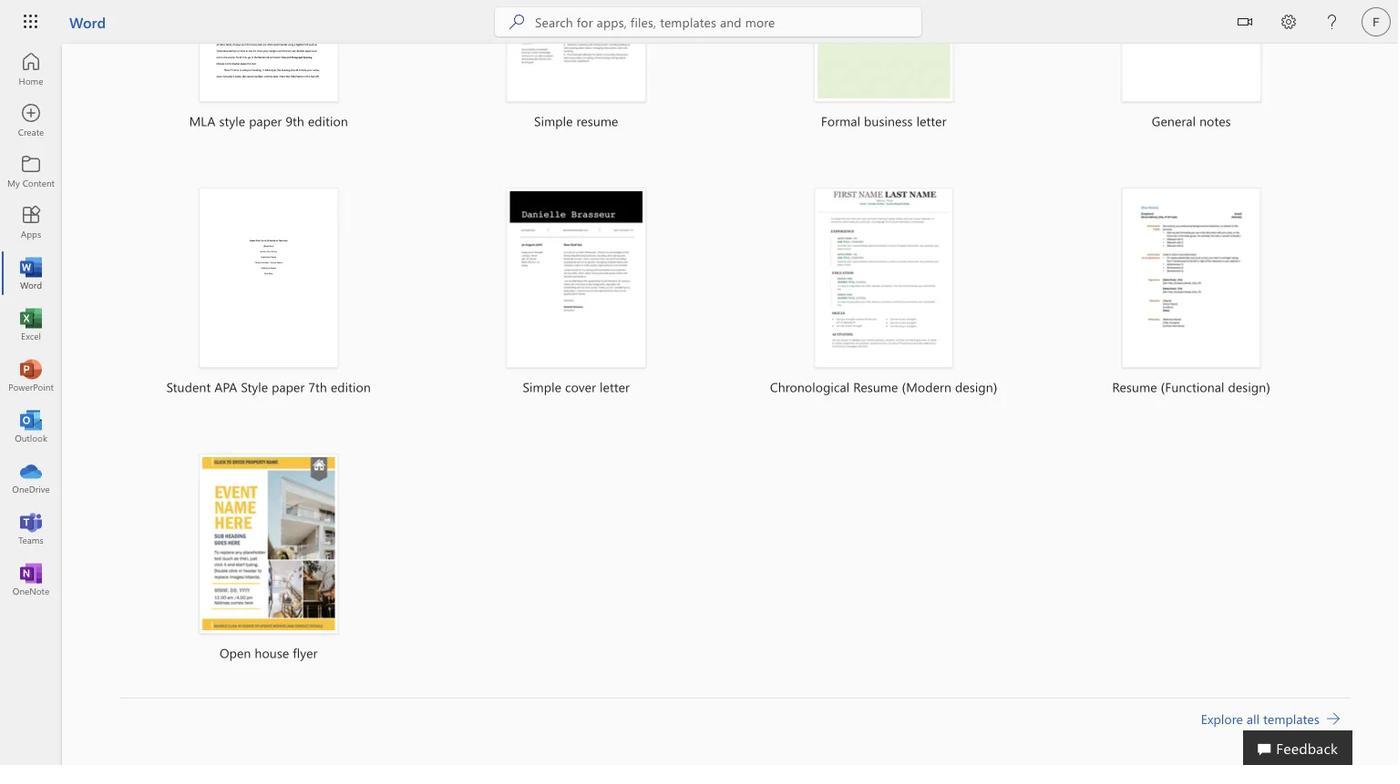 Task type: locate. For each thing, give the bounding box(es) containing it.
design)
[[956, 379, 998, 396], [1229, 379, 1271, 396]]

simple for simple cover letter
[[523, 379, 562, 396]]

open house flyer link
[[120, 433, 417, 688]]


[[1238, 15, 1253, 29]]

simple left cover
[[523, 379, 562, 396]]

letter
[[917, 113, 947, 130], [600, 379, 630, 396]]

general
[[1152, 113, 1197, 130]]

letter right "business" in the top of the page
[[917, 113, 947, 130]]

simple
[[534, 113, 573, 130], [523, 379, 562, 396]]

apps image
[[22, 213, 40, 232]]

student
[[166, 379, 211, 396]]

general notes
[[1152, 113, 1232, 130]]

9th
[[286, 113, 304, 130]]

feedback
[[1277, 739, 1339, 758]]

resume
[[854, 379, 899, 396], [1113, 379, 1158, 396]]

formal
[[822, 113, 861, 130]]

1 horizontal spatial resume
[[1113, 379, 1158, 396]]

notes
[[1200, 113, 1232, 130]]

business
[[865, 113, 913, 130]]

simple inside 'simple resume' link
[[534, 113, 573, 130]]

student apa style paper 7th edition image
[[199, 188, 339, 369]]

paper left 9th
[[249, 113, 282, 130]]

0 vertical spatial letter
[[917, 113, 947, 130]]

powerpoint image
[[22, 367, 40, 385]]

edition right 9th
[[308, 113, 348, 130]]

0 vertical spatial paper
[[249, 113, 282, 130]]

resume
[[577, 113, 619, 130]]

onenote image
[[22, 571, 40, 589]]

create image
[[22, 111, 40, 129]]

templates element
[[120, 0, 1351, 700]]

student apa style paper 7th edition link
[[120, 166, 417, 422]]

0 vertical spatial simple
[[534, 113, 573, 130]]

letter for formal business letter
[[917, 113, 947, 130]]

open house flyer image
[[199, 455, 339, 635]]

explore all templates link
[[1202, 711, 1340, 733]]

formal business letter
[[822, 113, 947, 130]]

2 resume from the left
[[1113, 379, 1158, 396]]

design) inside resume (functional design) link
[[1229, 379, 1271, 396]]

None search field
[[495, 7, 922, 36]]

templates
[[1264, 711, 1320, 728]]

resume inside resume (functional design) link
[[1113, 379, 1158, 396]]

resume left (modern
[[854, 379, 899, 396]]

house
[[255, 646, 289, 662]]

mla style paper 9th edition
[[189, 113, 348, 130]]

design) right (modern
[[956, 379, 998, 396]]

paper
[[249, 113, 282, 130], [272, 379, 305, 396]]

explore all templates
[[1202, 711, 1320, 728]]

0 horizontal spatial letter
[[600, 379, 630, 396]]

letter right cover
[[600, 379, 630, 396]]

simple inside simple cover letter link
[[523, 379, 562, 396]]

navigation
[[0, 44, 62, 605]]

formal business letter link
[[736, 0, 1033, 155]]

simple cover letter
[[523, 379, 630, 396]]

1 design) from the left
[[956, 379, 998, 396]]

feedback button
[[1244, 731, 1353, 766]]

simple left resume at the top of the page
[[534, 113, 573, 130]]

0 horizontal spatial design)
[[956, 379, 998, 396]]

simple resume link
[[428, 0, 725, 155]]

resume left (functional
[[1113, 379, 1158, 396]]

chronological resume (modern design) link
[[736, 166, 1033, 422]]

mla
[[189, 113, 216, 130]]

chronological resume (modern design) image
[[815, 188, 954, 369]]

edition
[[308, 113, 348, 130], [331, 379, 371, 396]]

0 horizontal spatial resume
[[854, 379, 899, 396]]

1 horizontal spatial letter
[[917, 113, 947, 130]]

edition right 7th
[[331, 379, 371, 396]]

2 design) from the left
[[1229, 379, 1271, 396]]

home image
[[22, 60, 40, 78]]

1 vertical spatial letter
[[600, 379, 630, 396]]

1 vertical spatial simple
[[523, 379, 562, 396]]

design) inside chronological resume (modern design) link
[[956, 379, 998, 396]]

formal business letter image
[[814, 0, 954, 103]]

style
[[219, 113, 246, 130]]

apa
[[215, 379, 238, 396]]

style
[[241, 379, 268, 396]]

7th
[[309, 379, 327, 396]]

word banner
[[0, 0, 1399, 47]]

design) right (functional
[[1229, 379, 1271, 396]]

simple for simple resume
[[534, 113, 573, 130]]

resume (functional design)
[[1113, 379, 1271, 396]]

1 horizontal spatial design)
[[1229, 379, 1271, 396]]

1 resume from the left
[[854, 379, 899, 396]]

paper left 7th
[[272, 379, 305, 396]]



Task type: describe. For each thing, give the bounding box(es) containing it.
0 vertical spatial edition
[[308, 113, 348, 130]]

outlook image
[[22, 418, 40, 436]]

onedrive image
[[22, 469, 40, 487]]

mla style paper 9th edition link
[[120, 0, 417, 155]]

resume (functional design) image
[[1122, 188, 1262, 369]]

 button
[[1224, 0, 1268, 47]]

chronological
[[770, 379, 850, 396]]

1 vertical spatial edition
[[331, 379, 371, 396]]

general notes link
[[1044, 0, 1340, 155]]

explore
[[1202, 711, 1244, 728]]

1 vertical spatial paper
[[272, 379, 305, 396]]

teams image
[[22, 520, 40, 538]]

word
[[69, 12, 106, 31]]

Search box. Suggestions appear as you type. search field
[[535, 7, 922, 36]]

my content image
[[22, 162, 40, 181]]

cover
[[565, 379, 596, 396]]

open
[[220, 646, 251, 662]]

f
[[1374, 15, 1380, 29]]

simple cover letter link
[[428, 166, 725, 422]]

general notes image
[[1122, 0, 1262, 103]]

student apa style paper 7th edition
[[166, 379, 371, 396]]

(modern
[[902, 379, 952, 396]]

flyer
[[293, 646, 318, 662]]

mla style paper 9th edition image
[[199, 0, 339, 103]]

chronological resume (modern design)
[[770, 379, 998, 396]]

letter for simple cover letter
[[600, 379, 630, 396]]

simple resume image
[[507, 0, 646, 103]]

(functional
[[1161, 379, 1225, 396]]

open house flyer
[[220, 646, 318, 662]]

f button
[[1355, 0, 1399, 44]]

excel image
[[22, 316, 40, 334]]

simple cover letter image
[[507, 188, 646, 369]]

resume (functional design) link
[[1044, 166, 1340, 422]]

none search field inside word banner
[[495, 7, 922, 36]]

all
[[1247, 711, 1260, 728]]

simple resume
[[534, 113, 619, 130]]

resume inside chronological resume (modern design) link
[[854, 379, 899, 396]]

word image
[[22, 264, 40, 283]]



Task type: vqa. For each thing, say whether or not it's contained in the screenshot.
Chronological Resume (Modern design) link
yes



